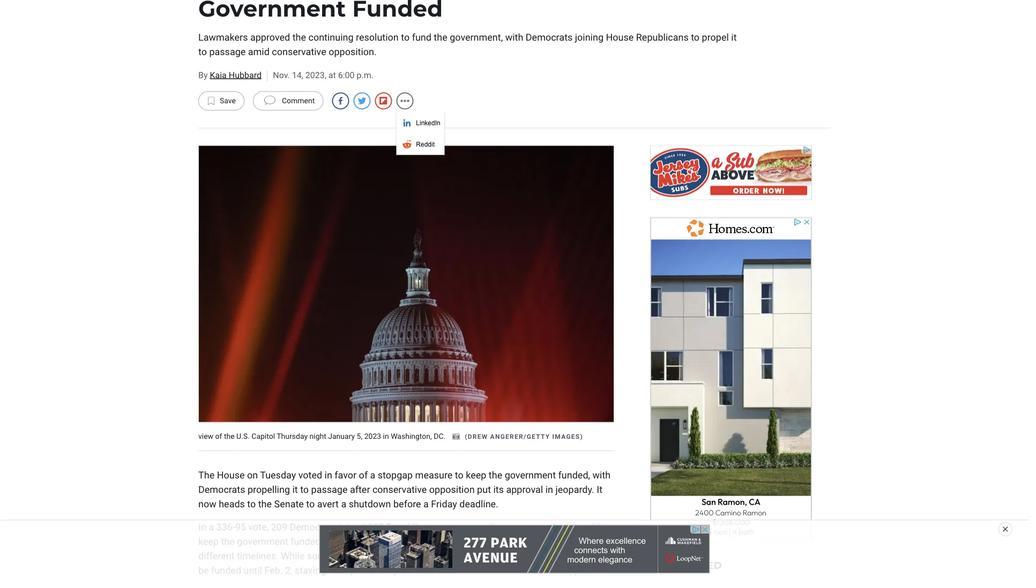 Task type: describe. For each thing, give the bounding box(es) containing it.
to up new
[[441, 522, 450, 534]]

view of the u.s. capitol thursday night january 5, 2023 in washington, dc.
[[198, 433, 446, 442]]

reddit button
[[396, 134, 445, 155]]

u.s.
[[236, 433, 250, 442]]

senate
[[274, 499, 304, 510]]

2023,
[[305, 70, 326, 80]]

a left rush
[[524, 566, 530, 577]]

to right heads
[[247, 499, 256, 510]]

the left u.s.
[[224, 433, 235, 442]]

jeopardy.
[[556, 485, 594, 496]]

approve
[[452, 522, 486, 534]]

to left fund
[[401, 32, 410, 43]]

95
[[235, 522, 246, 534]]

passage inside the house on tuesday voted in favor of a stopgap measure to keep the government funded, with democrats propelling it to passage after conservative opposition put its approval in jeopardy. it now heads to the senate to avert a shutdown before a friday deadline.
[[311, 485, 348, 496]]

1 horizontal spatial be
[[456, 551, 467, 562]]

2 vertical spatial government
[[334, 551, 385, 562]]

friday
[[431, 499, 457, 510]]

after
[[350, 485, 370, 496]]

amid
[[248, 46, 270, 57]]

linkedin
[[416, 119, 440, 126]]

vote,
[[248, 522, 269, 534]]

in right "2023"
[[383, 433, 389, 442]]

it inside the house on tuesday voted in favor of a stopgap measure to keep the government funded, with democrats propelling it to passage after conservative opposition put its approval in jeopardy. it now heads to the senate to avert a shutdown before a friday deadline.
[[292, 485, 298, 496]]

current
[[334, 537, 364, 548]]

a left stopgap
[[370, 470, 375, 482]]

view
[[198, 433, 213, 442]]

in right approval
[[546, 485, 553, 496]]

propelling
[[248, 485, 290, 496]]

19,
[[543, 551, 556, 562]]

with inside lawmakers approved the continuing resolution to fund the government, with democrats joining house republicans to propel it to passage amid conservative opposition.
[[505, 32, 523, 43]]

favor
[[335, 470, 357, 482]]

conservative inside lawmakers approved the continuing resolution to fund the government, with democrats joining house republicans to propel it to passage amid conservative opposition.
[[272, 46, 326, 57]]

heads
[[219, 499, 245, 510]]

results
[[483, 566, 512, 577]]

336-
[[216, 522, 235, 534]]

measure,
[[505, 522, 544, 534]]

on inside in a 336-95 vote, 209 democrats joined 127 republicans to approve the measure, which would keep the government funded at current levels into the new year, though it would do so on two different timelines. while some government agencies would be funded until jan. 19, others would be funded until feb. 2, staving off a pre-holiday deadline that often results in a rush to approv
[[565, 537, 576, 548]]

(drew angerer/getty images)
[[465, 434, 583, 441]]

lawmakers approved the continuing resolution to fund the government, with democrats joining house republicans to propel it to passage amid conservative opposition.
[[198, 32, 737, 57]]

democrats inside lawmakers approved the continuing resolution to fund the government, with democrats joining house republicans to propel it to passage amid conservative opposition.
[[526, 32, 573, 43]]

joined
[[339, 522, 365, 534]]

pre-
[[351, 566, 367, 577]]

comment
[[282, 97, 315, 105]]

2,
[[285, 566, 292, 577]]

republicans inside in a 336-95 vote, 209 democrats joined 127 republicans to approve the measure, which would keep the government funded at current levels into the new year, though it would do so on two different timelines. while some government agencies would be funded until jan. 19, others would be funded until feb. 2, staving off a pre-holiday deadline that often results in a rush to approv
[[386, 522, 439, 534]]

so
[[552, 537, 562, 548]]

resolution
[[356, 32, 399, 43]]

to right rush
[[553, 566, 562, 577]]

capitol
[[252, 433, 275, 442]]

angerer/getty
[[490, 434, 550, 441]]

to down voted
[[300, 485, 309, 496]]

staving
[[295, 566, 326, 577]]

14,
[[292, 70, 303, 80]]

into
[[393, 537, 410, 548]]

others
[[558, 551, 586, 562]]

the up its
[[489, 470, 502, 482]]

lawmakers
[[198, 32, 248, 43]]

0 vertical spatial of
[[215, 433, 222, 442]]

to up opposition
[[455, 470, 464, 482]]

1 horizontal spatial until
[[502, 551, 520, 562]]

|
[[266, 68, 269, 83]]

night
[[310, 433, 326, 442]]

some
[[307, 551, 331, 562]]

save
[[220, 97, 236, 105]]

a left friday
[[424, 499, 429, 510]]

propel
[[702, 32, 729, 43]]

would down measure,
[[510, 537, 536, 548]]

at inside in a 336-95 vote, 209 democrats joined 127 republicans to approve the measure, which would keep the government funded at current levels into the new year, though it would do so on two different timelines. while some government agencies would be funded until jan. 19, others would be funded until feb. 2, staving off a pre-holiday deadline that often results in a rush to approv
[[323, 537, 331, 548]]

opposition.
[[329, 46, 377, 57]]

the down 336-
[[221, 537, 235, 548]]

127
[[367, 522, 384, 534]]

house inside lawmakers approved the continuing resolution to fund the government, with democrats joining house republicans to propel it to passage amid conservative opposition.
[[606, 32, 634, 43]]

voted
[[298, 470, 322, 482]]

though
[[470, 537, 500, 548]]

rush
[[532, 566, 551, 577]]

jan.
[[522, 551, 541, 562]]

republicans inside lawmakers approved the continuing resolution to fund the government, with democrats joining house republicans to propel it to passage amid conservative opposition.
[[636, 32, 689, 43]]

before
[[393, 499, 421, 510]]

keep inside in a 336-95 vote, 209 democrats joined 127 republicans to approve the measure, which would keep the government funded at current levels into the new year, though it would do so on two different timelines. while some government agencies would be funded until jan. 19, others would be funded until feb. 2, staving off a pre-holiday deadline that often results in a rush to approv
[[198, 537, 219, 548]]

approval
[[506, 485, 543, 496]]

feb.
[[264, 566, 283, 577]]

often
[[458, 566, 480, 577]]

the down "propelling" on the left bottom of the page
[[258, 499, 272, 510]]

deadline.
[[460, 499, 498, 510]]

joining
[[575, 32, 604, 43]]

2023
[[364, 433, 381, 442]]

on inside the house on tuesday voted in favor of a stopgap measure to keep the government funded, with democrats propelling it to passage after conservative opposition put its approval in jeopardy. it now heads to the senate to avert a shutdown before a friday deadline.
[[247, 470, 258, 482]]



Task type: vqa. For each thing, say whether or not it's contained in the screenshot.
middle Democrats
yes



Task type: locate. For each thing, give the bounding box(es) containing it.
to
[[401, 32, 410, 43], [691, 32, 700, 43], [198, 46, 207, 57], [455, 470, 464, 482], [300, 485, 309, 496], [247, 499, 256, 510], [306, 499, 315, 510], [441, 522, 450, 534], [553, 566, 562, 577]]

it up senate
[[292, 485, 298, 496]]

2 horizontal spatial democrats
[[526, 32, 573, 43]]

house inside the house on tuesday voted in favor of a stopgap measure to keep the government funded, with democrats propelling it to passage after conservative opposition put its approval in jeopardy. it now heads to the senate to avert a shutdown before a friday deadline.
[[217, 470, 245, 482]]

reddit
[[416, 141, 435, 148]]

1 horizontal spatial funded
[[291, 537, 321, 548]]

the right into
[[412, 537, 426, 548]]

at up some on the left bottom
[[323, 537, 331, 548]]

0 horizontal spatial keep
[[198, 537, 219, 548]]

funded up while
[[291, 537, 321, 548]]

passage
[[209, 46, 246, 57], [311, 485, 348, 496]]

conservative
[[272, 46, 326, 57], [373, 485, 427, 496]]

1 horizontal spatial republicans
[[636, 32, 689, 43]]

1 vertical spatial of
[[359, 470, 368, 482]]

republicans up into
[[386, 522, 439, 534]]

0 vertical spatial passage
[[209, 46, 246, 57]]

republicans
[[636, 32, 689, 43], [386, 522, 439, 534]]

the right fund
[[434, 32, 447, 43]]

nov.
[[273, 70, 290, 80]]

1 vertical spatial until
[[244, 566, 262, 577]]

democrats inside the house on tuesday voted in favor of a stopgap measure to keep the government funded, with democrats propelling it to passage after conservative opposition put its approval in jeopardy. it now heads to the senate to avert a shutdown before a friday deadline.
[[198, 485, 245, 496]]

p.m.
[[357, 70, 374, 80]]

the
[[198, 470, 215, 482]]

house right the at the left bottom of the page
[[217, 470, 245, 482]]

shutdown
[[349, 499, 391, 510]]

washington,
[[391, 433, 432, 442]]

advertisement region
[[651, 146, 812, 200], [651, 218, 812, 539], [319, 526, 710, 574]]

different
[[198, 551, 235, 562]]

1 vertical spatial funded
[[469, 551, 499, 562]]

0 horizontal spatial democrats
[[198, 485, 245, 496]]

a right in
[[209, 522, 214, 534]]

0 vertical spatial it
[[731, 32, 737, 43]]

by kaia hubbard | nov. 14, 2023, at 6:00 p.m.
[[198, 68, 374, 83]]

1 vertical spatial at
[[323, 537, 331, 548]]

it inside in a 336-95 vote, 209 democrats joined 127 republicans to approve the measure, which would keep the government funded at current levels into the new year, though it would do so on two different timelines. while some government agencies would be funded until jan. 19, others would be funded until feb. 2, staving off a pre-holiday deadline that often results in a rush to approv
[[502, 537, 508, 548]]

in
[[198, 522, 206, 534]]

with
[[505, 32, 523, 43], [593, 470, 611, 482]]

0 vertical spatial until
[[502, 551, 520, 562]]

it right propel
[[731, 32, 737, 43]]

0 vertical spatial conservative
[[272, 46, 326, 57]]

a right avert
[[341, 499, 346, 510]]

a right the off
[[343, 566, 348, 577]]

tuesday
[[260, 470, 296, 482]]

0 vertical spatial on
[[247, 470, 258, 482]]

0 horizontal spatial republicans
[[386, 522, 439, 534]]

kaia
[[210, 70, 227, 80]]

deadline
[[400, 566, 436, 577]]

be down different
[[198, 566, 209, 577]]

the house on tuesday voted in favor of a stopgap measure to keep the government funded, with democrats propelling it to passage after conservative opposition put its approval in jeopardy. it now heads to the senate to avert a shutdown before a friday deadline.
[[198, 470, 611, 510]]

funded,
[[558, 470, 590, 482]]

in left favor on the bottom of page
[[325, 470, 332, 482]]

1 horizontal spatial conservative
[[373, 485, 427, 496]]

0 vertical spatial house
[[606, 32, 634, 43]]

the right approved
[[292, 32, 306, 43]]

0 horizontal spatial it
[[292, 485, 298, 496]]

in inside in a 336-95 vote, 209 democrats joined 127 republicans to approve the measure, which would keep the government funded at current levels into the new year, though it would do so on two different timelines. while some government agencies would be funded until jan. 19, others would be funded until feb. 2, staving off a pre-holiday deadline that often results in a rush to approv
[[514, 566, 522, 577]]

2 vertical spatial it
[[502, 537, 508, 548]]

funded
[[291, 537, 321, 548], [469, 551, 499, 562], [211, 566, 241, 577]]

it right though
[[502, 537, 508, 548]]

in a 336-95 vote, 209 democrats joined 127 republicans to approve the measure, which would keep the government funded at current levels into the new year, though it would do so on two different timelines. while some government agencies would be funded until jan. 19, others would be funded until feb. 2, staving off a pre-holiday deadline that often results in a rush to approv
[[198, 522, 614, 579]]

passage up avert
[[311, 485, 348, 496]]

be down year,
[[456, 551, 467, 562]]

2 horizontal spatial government
[[505, 470, 556, 482]]

keep up put
[[466, 470, 486, 482]]

0 vertical spatial be
[[456, 551, 467, 562]]

0 horizontal spatial house
[[217, 470, 245, 482]]

1 vertical spatial it
[[292, 485, 298, 496]]

funded down different
[[211, 566, 241, 577]]

1 vertical spatial democrats
[[198, 485, 245, 496]]

avert
[[317, 499, 339, 510]]

democrats
[[526, 32, 573, 43], [198, 485, 245, 496], [290, 522, 337, 534]]

0 horizontal spatial on
[[247, 470, 258, 482]]

1 vertical spatial conservative
[[373, 485, 427, 496]]

1 horizontal spatial government
[[334, 551, 385, 562]]

1 horizontal spatial it
[[502, 537, 508, 548]]

house
[[606, 32, 634, 43], [217, 470, 245, 482]]

1 vertical spatial on
[[565, 537, 576, 548]]

government
[[505, 470, 556, 482], [237, 537, 288, 548], [334, 551, 385, 562]]

year,
[[448, 537, 468, 548]]

keep inside the house on tuesday voted in favor of a stopgap measure to keep the government funded, with democrats propelling it to passage after conservative opposition put its approval in jeopardy. it now heads to the senate to avert a shutdown before a friday deadline.
[[466, 470, 486, 482]]

1 horizontal spatial on
[[565, 537, 576, 548]]

which
[[546, 522, 572, 534]]

that
[[439, 566, 456, 577]]

conservative up 14, at left
[[272, 46, 326, 57]]

0 vertical spatial republicans
[[636, 32, 689, 43]]

at inside by kaia hubbard | nov. 14, 2023, at 6:00 p.m.
[[329, 70, 336, 80]]

of up after
[[359, 470, 368, 482]]

keep down in
[[198, 537, 219, 548]]

house right joining
[[606, 32, 634, 43]]

1 horizontal spatial passage
[[311, 485, 348, 496]]

would down new
[[428, 551, 454, 562]]

5,
[[357, 433, 362, 442]]

0 vertical spatial at
[[329, 70, 336, 80]]

government up approval
[[505, 470, 556, 482]]

1 vertical spatial keep
[[198, 537, 219, 548]]

0 horizontal spatial conservative
[[272, 46, 326, 57]]

0 horizontal spatial funded
[[211, 566, 241, 577]]

opposition
[[429, 485, 475, 496]]

1 horizontal spatial house
[[606, 32, 634, 43]]

with inside the house on tuesday voted in favor of a stopgap measure to keep the government funded, with democrats propelling it to passage after conservative opposition put its approval in jeopardy. it now heads to the senate to avert a shutdown before a friday deadline.
[[593, 470, 611, 482]]

washington, dc - january 5: a view of the u.s. capitol thursday night january 5, 2023 in washington, dc. (photo by drew angerer/getty images) image
[[198, 146, 614, 423]]

0 vertical spatial democrats
[[526, 32, 573, 43]]

with up it
[[593, 470, 611, 482]]

levels
[[367, 537, 391, 548]]

0 horizontal spatial passage
[[209, 46, 246, 57]]

to up by
[[198, 46, 207, 57]]

january
[[328, 433, 355, 442]]

democrats up heads
[[198, 485, 245, 496]]

at left 6:00
[[329, 70, 336, 80]]

1 horizontal spatial with
[[593, 470, 611, 482]]

timelines.
[[237, 551, 279, 562]]

1 vertical spatial house
[[217, 470, 245, 482]]

in
[[383, 433, 389, 442], [325, 470, 332, 482], [546, 485, 553, 496], [514, 566, 522, 577]]

1 vertical spatial be
[[198, 566, 209, 577]]

measure
[[415, 470, 453, 482]]

1 vertical spatial passage
[[311, 485, 348, 496]]

images)
[[552, 434, 583, 441]]

linkedin button
[[396, 112, 445, 134]]

of right "view" on the left bottom of the page
[[215, 433, 222, 442]]

on right so
[[565, 537, 576, 548]]

until up results
[[502, 551, 520, 562]]

2 horizontal spatial it
[[731, 32, 737, 43]]

6:00
[[338, 70, 355, 80]]

democrats left joining
[[526, 32, 573, 43]]

put
[[477, 485, 491, 496]]

to left avert
[[306, 499, 315, 510]]

democrats down avert
[[290, 522, 337, 534]]

government inside the house on tuesday voted in favor of a stopgap measure to keep the government funded, with democrats propelling it to passage after conservative opposition put its approval in jeopardy. it now heads to the senate to avert a shutdown before a friday deadline.
[[505, 470, 556, 482]]

by
[[198, 70, 208, 80]]

1 horizontal spatial democrats
[[290, 522, 337, 534]]

2 horizontal spatial funded
[[469, 551, 499, 562]]

it
[[597, 485, 603, 496]]

0 horizontal spatial until
[[244, 566, 262, 577]]

its
[[493, 485, 504, 496]]

0 vertical spatial keep
[[466, 470, 486, 482]]

1 horizontal spatial keep
[[466, 470, 486, 482]]

it inside lawmakers approved the continuing resolution to fund the government, with democrats joining house republicans to propel it to passage amid conservative opposition.
[[731, 32, 737, 43]]

dc.
[[434, 433, 446, 442]]

new
[[428, 537, 446, 548]]

2 vertical spatial democrats
[[290, 522, 337, 534]]

stopgap
[[378, 470, 413, 482]]

to left propel
[[691, 32, 700, 43]]

1 vertical spatial with
[[593, 470, 611, 482]]

until down timelines.
[[244, 566, 262, 577]]

0 vertical spatial with
[[505, 32, 523, 43]]

1 horizontal spatial of
[[359, 470, 368, 482]]

passage inside lawmakers approved the continuing resolution to fund the government, with democrats joining house republicans to propel it to passage amid conservative opposition.
[[209, 46, 246, 57]]

funded down though
[[469, 551, 499, 562]]

government,
[[450, 32, 503, 43]]

conservative down stopgap
[[373, 485, 427, 496]]

0 horizontal spatial of
[[215, 433, 222, 442]]

the up though
[[489, 522, 502, 534]]

approved
[[250, 32, 290, 43]]

in right results
[[514, 566, 522, 577]]

on up "propelling" on the left bottom of the page
[[247, 470, 258, 482]]

government down vote, at the bottom left of page
[[237, 537, 288, 548]]

keep
[[466, 470, 486, 482], [198, 537, 219, 548]]

0 vertical spatial funded
[[291, 537, 321, 548]]

comment button
[[253, 91, 323, 111]]

government up "pre-" at bottom
[[334, 551, 385, 562]]

hubbard
[[229, 70, 262, 80]]

passage down lawmakers
[[209, 46, 246, 57]]

2 vertical spatial funded
[[211, 566, 241, 577]]

until
[[502, 551, 520, 562], [244, 566, 262, 577]]

agencies
[[387, 551, 426, 562]]

1 vertical spatial government
[[237, 537, 288, 548]]

republicans left propel
[[636, 32, 689, 43]]

would down two
[[588, 551, 614, 562]]

while
[[281, 551, 305, 562]]

fund
[[412, 32, 431, 43]]

save button
[[198, 91, 244, 111]]

holiday
[[367, 566, 398, 577]]

would
[[574, 522, 600, 534], [510, 537, 536, 548], [428, 551, 454, 562], [588, 551, 614, 562]]

with right the government,
[[505, 32, 523, 43]]

0 vertical spatial government
[[505, 470, 556, 482]]

recommended
[[631, 560, 723, 572]]

do
[[539, 537, 549, 548]]

0 horizontal spatial government
[[237, 537, 288, 548]]

0 horizontal spatial be
[[198, 566, 209, 577]]

of inside the house on tuesday voted in favor of a stopgap measure to keep the government funded, with democrats propelling it to passage after conservative opposition put its approval in jeopardy. it now heads to the senate to avert a shutdown before a friday deadline.
[[359, 470, 368, 482]]

conservative inside the house on tuesday voted in favor of a stopgap measure to keep the government funded, with democrats propelling it to passage after conservative opposition put its approval in jeopardy. it now heads to the senate to avert a shutdown before a friday deadline.
[[373, 485, 427, 496]]

1 vertical spatial republicans
[[386, 522, 439, 534]]

would up two
[[574, 522, 600, 534]]

now
[[198, 499, 216, 510]]

kaia hubbard link
[[210, 70, 262, 80]]

209
[[271, 522, 287, 534]]

0 horizontal spatial with
[[505, 32, 523, 43]]

it
[[731, 32, 737, 43], [292, 485, 298, 496], [502, 537, 508, 548]]

democrats inside in a 336-95 vote, 209 democrats joined 127 republicans to approve the measure, which would keep the government funded at current levels into the new year, though it would do so on two different timelines. while some government agencies would be funded until jan. 19, others would be funded until feb. 2, staving off a pre-holiday deadline that often results in a rush to approv
[[290, 522, 337, 534]]

two
[[578, 537, 594, 548]]



